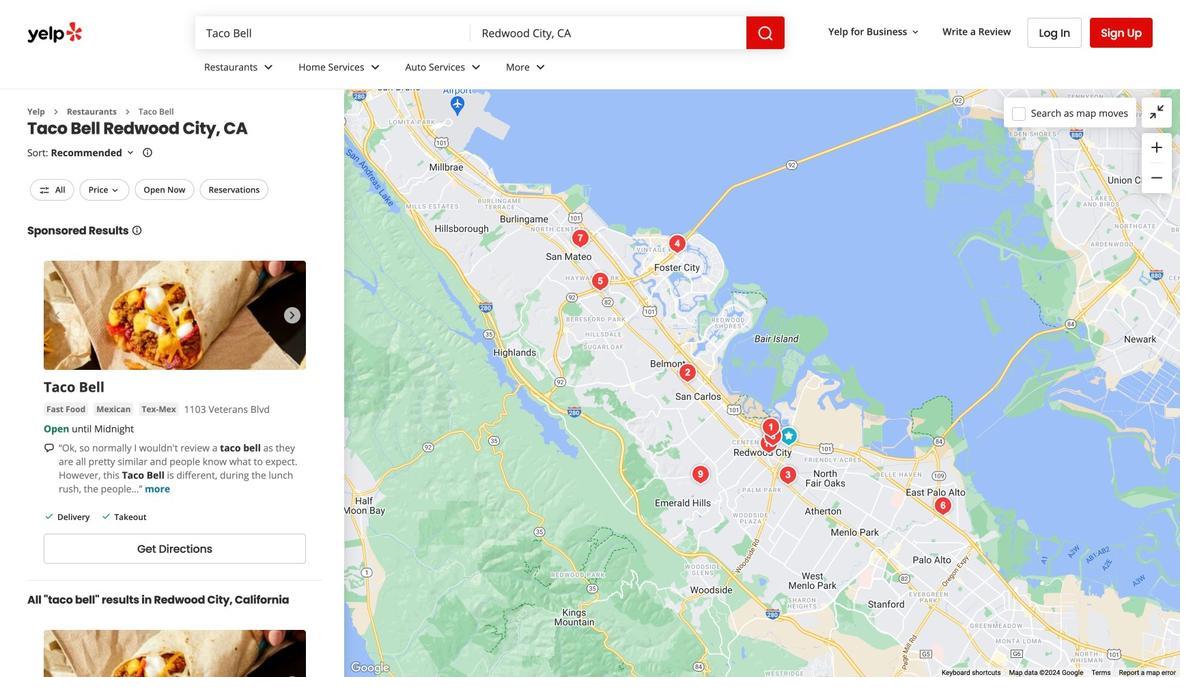 Task type: locate. For each thing, give the bounding box(es) containing it.
16 chevron down v2 image
[[911, 27, 921, 37], [125, 147, 136, 158]]

0 horizontal spatial 16 checkmark v2 image
[[44, 512, 55, 523]]

1 horizontal spatial 16 chevron down v2 image
[[911, 27, 921, 37]]

1 vertical spatial slideshow element
[[44, 631, 306, 678]]

0 horizontal spatial 24 chevron down v2 image
[[367, 59, 384, 75]]

1 none field from the left
[[195, 16, 471, 49]]

24 chevron down v2 image
[[367, 59, 384, 75], [533, 59, 549, 75]]

taco bell image
[[567, 225, 595, 253], [674, 360, 702, 387], [758, 414, 785, 442], [775, 462, 802, 490]]

16 info v2 image
[[132, 225, 142, 236]]

previous image
[[49, 307, 66, 324]]

taco bell image
[[664, 231, 692, 258], [587, 268, 614, 296], [758, 414, 785, 442], [930, 493, 957, 520]]

map region
[[344, 90, 1181, 678]]

la viga seafood & cocina mexicana image
[[760, 423, 787, 451]]

16 filter v2 image
[[39, 185, 50, 196]]

slideshow element
[[44, 261, 306, 370], [44, 631, 306, 678]]

1 horizontal spatial 24 chevron down v2 image
[[468, 59, 485, 75]]

none field address, neighborhood, city, state or zip
[[471, 16, 747, 49]]

None field
[[195, 16, 471, 49], [471, 16, 747, 49]]

24 chevron down v2 image
[[261, 59, 277, 75], [468, 59, 485, 75]]

2 16 checkmark v2 image from the left
[[101, 512, 112, 523]]

None search field
[[195, 16, 785, 49]]

16 chevron right v2 image
[[50, 106, 61, 117], [122, 106, 133, 117]]

1 24 chevron down v2 image from the left
[[367, 59, 384, 75]]

1 horizontal spatial 16 chevron right v2 image
[[122, 106, 133, 117]]

group
[[1143, 133, 1173, 193]]

0 horizontal spatial 16 chevron down v2 image
[[125, 147, 136, 158]]

1 horizontal spatial 16 checkmark v2 image
[[101, 512, 112, 523]]

google image
[[348, 660, 393, 678]]

none field things to do, nail salons, plumbers
[[195, 16, 471, 49]]

16 speech v2 image
[[44, 443, 55, 454]]

0 horizontal spatial 16 chevron right v2 image
[[50, 106, 61, 117]]

16 info v2 image
[[142, 147, 153, 158]]

business categories element
[[193, 49, 1154, 89]]

16 checkmark v2 image
[[44, 512, 55, 523], [101, 512, 112, 523]]

1 horizontal spatial 24 chevron down v2 image
[[533, 59, 549, 75]]

2 none field from the left
[[471, 16, 747, 49]]

0 horizontal spatial 24 chevron down v2 image
[[261, 59, 277, 75]]

16 chevron down v2 image
[[110, 185, 121, 196]]

2 16 chevron right v2 image from the left
[[122, 106, 133, 117]]

1 16 chevron right v2 image from the left
[[50, 106, 61, 117]]

1 vertical spatial 16 chevron down v2 image
[[125, 147, 136, 158]]

0 vertical spatial 16 chevron down v2 image
[[911, 27, 921, 37]]

0 vertical spatial slideshow element
[[44, 261, 306, 370]]



Task type: describe. For each thing, give the bounding box(es) containing it.
things to do, nail salons, plumbers text field
[[195, 16, 471, 49]]

2 24 chevron down v2 image from the left
[[468, 59, 485, 75]]

next image
[[284, 307, 301, 324]]

2 24 chevron down v2 image from the left
[[533, 59, 549, 75]]

jack in the box image
[[776, 423, 803, 451]]

1 16 checkmark v2 image from the left
[[44, 512, 55, 523]]

address, neighborhood, city, state or zip text field
[[471, 16, 747, 49]]

search image
[[758, 25, 774, 42]]

zoom in image
[[1149, 139, 1166, 156]]

sancho's taqueria image
[[687, 462, 715, 489]]

2 slideshow element from the top
[[44, 631, 306, 678]]

1 slideshow element from the top
[[44, 261, 306, 370]]

zoom out image
[[1149, 170, 1166, 186]]

1 24 chevron down v2 image from the left
[[261, 59, 277, 75]]

tacos el grullense image
[[756, 431, 783, 458]]

collapse map image
[[1149, 104, 1166, 120]]

filters group
[[27, 179, 271, 201]]



Task type: vqa. For each thing, say whether or not it's contained in the screenshot.
Zoom in icon
yes



